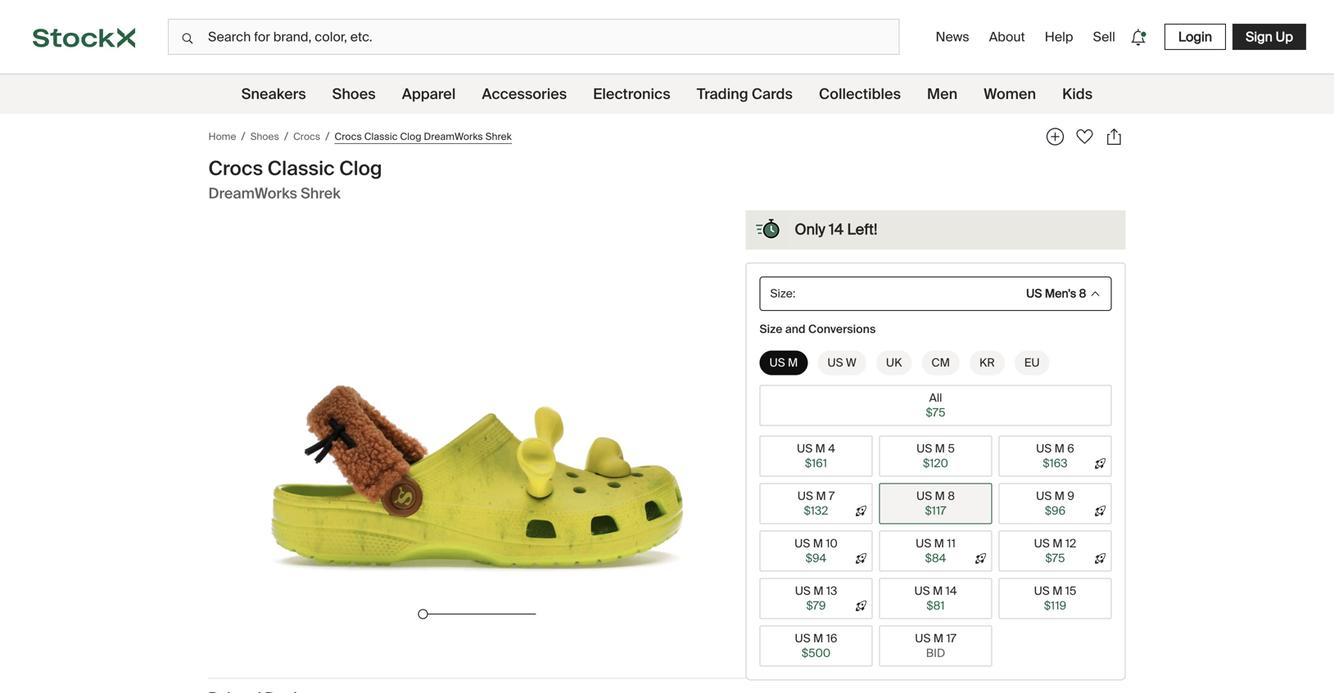 Task type: locate. For each thing, give the bounding box(es) containing it.
m left 12
[[1053, 536, 1063, 552]]

m inside us m 15 $119
[[1053, 584, 1063, 599]]

0 horizontal spatial $117
[[925, 504, 947, 519]]

crocs inside crocs classic clog dreamworks shrek
[[209, 156, 263, 181]]

m inside us m 10 $94
[[813, 536, 823, 552]]

m inside us m 16 $500
[[814, 631, 824, 647]]

3 view from the left
[[1059, 501, 1083, 516]]

0 vertical spatial $117
[[1037, 342, 1061, 359]]

crocs
[[335, 130, 362, 143], [293, 130, 320, 143], [209, 156, 263, 181]]

0 vertical spatial dreamworks
[[424, 130, 483, 143]]

ask
[[933, 435, 955, 452]]

sign
[[1246, 28, 1273, 45]]

electronics link
[[593, 75, 671, 114]]

1 / from the left
[[241, 129, 246, 144]]

shrek down accessories link
[[486, 130, 512, 143]]

m left 8
[[935, 489, 945, 504]]

m left 17
[[934, 631, 944, 647]]

us for us m 14 $81
[[915, 584, 930, 599]]

us inside us m 10 $94
[[795, 536, 811, 552]]

1 vertical spatial buy
[[760, 396, 775, 408]]

-
[[761, 523, 765, 538]]

$117 right kr
[[1037, 342, 1061, 359]]

m inside us m 12 $75
[[1053, 536, 1063, 552]]

0 horizontal spatial crocs
[[209, 156, 263, 181]]

m for us m 7 $132
[[816, 489, 826, 504]]

sell for $85 or ask for more link
[[760, 435, 1112, 452]]

buy left the eu on the right
[[991, 342, 1014, 359]]

m inside 'us m 13 $79'
[[814, 584, 824, 599]]

1 vertical spatial sell
[[845, 435, 867, 452]]

0 horizontal spatial sell
[[845, 435, 867, 452]]

promise
[[791, 635, 835, 650]]

$75 left 12
[[1046, 551, 1065, 566]]

2 horizontal spatial /
[[325, 129, 330, 144]]

for right 5
[[958, 435, 975, 452]]

clog down apparel link
[[400, 130, 422, 143]]

kids
[[1063, 85, 1093, 104]]

0 horizontal spatial 14
[[829, 220, 844, 239]]

view for view asks
[[912, 501, 937, 516]]

sell left notification unread icon at the top right of the page
[[1093, 28, 1116, 45]]

m inside us m 14 $81
[[933, 584, 943, 599]]

0 vertical spatial clog
[[400, 130, 422, 143]]

m for us m 12 $75
[[1053, 536, 1063, 552]]

view
[[912, 501, 937, 516], [987, 501, 1011, 516], [1059, 501, 1083, 516]]

$119
[[1044, 599, 1067, 614]]

m inside us m 11 $84
[[935, 536, 945, 552]]

1 vertical spatial 14
[[946, 584, 957, 599]]

m inside us m 9 $96
[[1055, 489, 1065, 504]]

place bid link
[[760, 331, 934, 370]]

buy
[[991, 342, 1014, 359], [760, 396, 775, 408]]

crocs down home link
[[209, 156, 263, 181]]

crocs right shoes
[[293, 130, 320, 143]]

us inside us m 8 $117
[[917, 489, 933, 504]]

m down $84
[[933, 584, 943, 599]]

us for us m
[[770, 355, 785, 371]]

$94
[[806, 551, 827, 566]]

or
[[917, 435, 930, 452]]

0 horizontal spatial clog
[[339, 156, 382, 181]]

4
[[838, 395, 844, 407], [829, 441, 836, 457]]

$117 inside buy for $117 link
[[1037, 342, 1061, 359]]

m for us m 8 $117
[[935, 489, 945, 504]]

us for us m 6 $163
[[1036, 441, 1052, 457]]

trading cards link
[[697, 75, 793, 114]]

our promise
[[769, 635, 835, 650]]

1 vertical spatial shrek
[[301, 184, 341, 203]]

condition: new
[[1017, 589, 1087, 602]]

1 vertical spatial $75
[[1046, 551, 1065, 566]]

us m 8 $117
[[917, 489, 955, 519]]

clog down home / shoes / crocs / crocs classic clog dreamworks shrek
[[339, 156, 382, 181]]

us inside 'us m 13 $79'
[[795, 584, 811, 599]]

us w
[[828, 355, 857, 371]]

0 horizontal spatial classic
[[268, 156, 335, 181]]

m left "15"
[[1053, 584, 1063, 599]]

us for us m 15 $119
[[1034, 584, 1050, 599]]

us for us m 8 $117
[[917, 489, 933, 504]]

0 vertical spatial shrek
[[486, 130, 512, 143]]

size and conversions
[[760, 322, 876, 337]]

0 horizontal spatial for
[[870, 435, 887, 452]]

$117 inside us m 8 $117
[[925, 504, 947, 519]]

m down pay
[[816, 441, 826, 457]]

0 vertical spatial classic
[[364, 130, 398, 143]]

men link
[[928, 75, 958, 114]]

payments
[[900, 395, 941, 407]]

$75 up sell for $85 or ask for more link
[[926, 405, 946, 421]]

1 vertical spatial 4
[[829, 441, 836, 457]]

m left 13
[[814, 584, 824, 599]]

login button
[[1165, 24, 1227, 50]]

sell for sell for $85 or ask for more
[[845, 435, 867, 452]]

2 horizontal spatial for
[[1017, 342, 1033, 359]]

option group
[[760, 348, 1125, 379]]

8
[[948, 489, 955, 504]]

1 horizontal spatial clog
[[400, 130, 422, 143]]

1 view from the left
[[912, 501, 937, 516]]

/ right "crocs" link
[[325, 129, 330, 144]]

eu
[[1025, 355, 1040, 371]]

us inside us m 12 $75
[[1035, 536, 1050, 552]]

us for us m 4 $161
[[797, 441, 813, 457]]

1 horizontal spatial $117
[[1037, 342, 1061, 359]]

0 horizontal spatial shrek
[[301, 184, 341, 203]]

dreamworks inside crocs classic clog dreamworks shrek
[[209, 184, 297, 203]]

sell for sell
[[1093, 28, 1116, 45]]

m inside us m 4 $161
[[816, 441, 826, 457]]

sales
[[1086, 501, 1115, 516]]

us for us m 16 $500
[[795, 631, 811, 647]]

1 horizontal spatial dreamworks
[[424, 130, 483, 143]]

Search... search field
[[168, 19, 900, 55]]

menu
[[746, 315, 1126, 681]]

us for us m 17 bid
[[915, 631, 931, 647]]

kids link
[[1063, 75, 1093, 114]]

0 horizontal spatial 4
[[829, 441, 836, 457]]

crocs right "crocs" link
[[335, 130, 362, 143]]

size
[[760, 322, 783, 337]]

clog
[[400, 130, 422, 143], [339, 156, 382, 181]]

13
[[827, 584, 838, 599]]

1 horizontal spatial classic
[[364, 130, 398, 143]]

view sales button
[[1051, 495, 1123, 523]]

view bids button
[[979, 495, 1045, 523]]

only
[[795, 220, 826, 239]]

last
[[746, 479, 769, 494]]

us m 14 $81
[[915, 584, 957, 614]]

dreamworks inside home / shoes / crocs / crocs classic clog dreamworks shrek
[[424, 130, 483, 143]]

us m 7 $132
[[798, 489, 835, 519]]

0 vertical spatial buy
[[991, 342, 1014, 359]]

m for us m 15 $119
[[1053, 584, 1063, 599]]

m left 5
[[935, 441, 946, 457]]

stockx logo image
[[33, 28, 135, 48]]

1 horizontal spatial 14
[[946, 584, 957, 599]]

5
[[948, 441, 955, 457]]

us for us m 5 $120
[[917, 441, 933, 457]]

option group containing us m
[[760, 348, 1125, 379]]

14 right $81 on the right
[[946, 584, 957, 599]]

1 horizontal spatial buy
[[991, 342, 1014, 359]]

4 right $161
[[829, 441, 836, 457]]

m inside us m 6 $163
[[1055, 441, 1065, 457]]

men
[[928, 85, 958, 104]]

m inside us m 17 bid
[[934, 631, 944, 647]]

0 vertical spatial sell
[[1093, 28, 1116, 45]]

stockx verified
[[769, 588, 850, 603]]

place
[[818, 342, 852, 359]]

us inside us m 14 $81
[[915, 584, 930, 599]]

us inside us m 5 $120
[[917, 441, 933, 457]]

m for us m 17 bid
[[934, 631, 944, 647]]

m inside us m 5 $120
[[935, 441, 946, 457]]

m left 16
[[814, 631, 824, 647]]

buy for buy now
[[760, 396, 775, 408]]

us inside us m 7 $132
[[798, 489, 814, 504]]

9
[[1068, 489, 1075, 504]]

view asks
[[912, 501, 965, 516]]

view inside button
[[912, 501, 937, 516]]

view inside button
[[987, 501, 1011, 516]]

all $75
[[926, 391, 946, 421]]

us for us w
[[828, 355, 844, 371]]

m for us m 13 $79
[[814, 584, 824, 599]]

14
[[829, 220, 844, 239], [946, 584, 957, 599]]

4 inside us m 4 $161
[[829, 441, 836, 457]]

crocs link
[[293, 129, 320, 144]]

up
[[1276, 28, 1294, 45]]

us inside us m 9 $96
[[1037, 489, 1052, 504]]

2 view from the left
[[987, 501, 1011, 516]]

/ left "crocs" link
[[284, 129, 288, 144]]

0 vertical spatial $75
[[926, 405, 946, 421]]

m for us m 4 $161
[[816, 441, 826, 457]]

1 horizontal spatial /
[[284, 129, 288, 144]]

verified
[[810, 588, 850, 603]]

dreamworks down apparel link
[[424, 130, 483, 143]]

us inside us m 6 $163
[[1036, 441, 1052, 457]]

/ right home
[[241, 129, 246, 144]]

1 vertical spatial dreamworks
[[209, 184, 297, 203]]

for left '$85'
[[870, 435, 887, 452]]

$105
[[746, 498, 783, 519]]

us for us m 13 $79
[[795, 584, 811, 599]]

option group inside menu
[[760, 348, 1125, 379]]

classic down "crocs" link
[[268, 156, 335, 181]]

pay in 4 interest-free payments of $29.25.
[[812, 395, 985, 407]]

16
[[826, 631, 838, 647]]

2 horizontal spatial view
[[1059, 501, 1083, 516]]

1 horizontal spatial shrek
[[486, 130, 512, 143]]

sell
[[1093, 28, 1116, 45], [845, 435, 867, 452]]

us m 15 $119
[[1034, 584, 1077, 614]]

shrek down "crocs" link
[[301, 184, 341, 203]]

us inside us m 16 $500
[[795, 631, 811, 647]]

1 vertical spatial $117
[[925, 504, 947, 519]]

0 horizontal spatial /
[[241, 129, 246, 144]]

$120
[[923, 456, 949, 471]]

conversions
[[809, 322, 876, 337]]

15
[[1066, 584, 1077, 599]]

classic down 'shoes'
[[364, 130, 398, 143]]

us inside us m 17 bid
[[915, 631, 931, 647]]

classic inside home / shoes / crocs / crocs classic clog dreamworks shrek
[[364, 130, 398, 143]]

m left 11
[[935, 536, 945, 552]]

shoes link
[[332, 75, 376, 114]]

4 right in
[[838, 395, 844, 407]]

0 horizontal spatial buy
[[760, 396, 775, 408]]

1 horizontal spatial view
[[987, 501, 1011, 516]]

m inside us m 7 $132
[[816, 489, 826, 504]]

1 horizontal spatial for
[[958, 435, 975, 452]]

0 horizontal spatial $75
[[926, 405, 946, 421]]

last sale: $105 ▼ -$3 (-2.8%)
[[746, 479, 820, 539]]

us inside us m 4 $161
[[797, 441, 813, 457]]

menu containing size and conversions
[[746, 315, 1126, 681]]

trading
[[697, 85, 749, 104]]

buy left now
[[760, 396, 775, 408]]

$117 left 8
[[925, 504, 947, 519]]

us m 10 $94
[[795, 536, 838, 566]]

$75
[[926, 405, 946, 421], [1046, 551, 1065, 566]]

for right kr
[[1017, 342, 1033, 359]]

1 vertical spatial classic
[[268, 156, 335, 181]]

1 horizontal spatial $75
[[1046, 551, 1065, 566]]

shoes
[[332, 85, 376, 104]]

share image
[[1103, 125, 1126, 148]]

us inside us m 15 $119
[[1034, 584, 1050, 599]]

buy now
[[760, 396, 796, 408]]

1 vertical spatial clog
[[339, 156, 382, 181]]

m left 7 at the bottom right
[[816, 489, 826, 504]]

pay
[[812, 395, 826, 407]]

view inside 'button'
[[1059, 501, 1083, 516]]

m down and
[[788, 355, 798, 371]]

dreamworks down shoes link
[[209, 184, 297, 203]]

m left the 9
[[1055, 489, 1065, 504]]

m left 6
[[1055, 441, 1065, 457]]

0 vertical spatial 4
[[838, 395, 844, 407]]

1 horizontal spatial 4
[[838, 395, 844, 407]]

only 14 left! image
[[749, 211, 789, 250]]

0 horizontal spatial dreamworks
[[209, 184, 297, 203]]

14 left the left! in the top right of the page
[[829, 220, 844, 239]]

1 horizontal spatial sell
[[1093, 28, 1116, 45]]

notification unread icon image
[[1127, 26, 1150, 49]]

sell right us m 4 $161
[[845, 435, 867, 452]]

us m 11 $84
[[916, 536, 956, 566]]

m left 10
[[813, 536, 823, 552]]

us inside us m 11 $84
[[916, 536, 932, 552]]

buy for buy for $117
[[991, 342, 1014, 359]]

m inside us m 8 $117
[[935, 489, 945, 504]]

us m 17 bid
[[915, 631, 957, 661]]

only 14 left!
[[795, 220, 878, 239]]

women link
[[984, 75, 1036, 114]]

(-
[[782, 523, 789, 538]]

stockx logo link
[[0, 0, 168, 74]]

0 horizontal spatial view
[[912, 501, 937, 516]]



Task type: vqa. For each thing, say whether or not it's contained in the screenshot.
7
yes



Task type: describe. For each thing, give the bounding box(es) containing it.
w
[[846, 355, 857, 371]]

6
[[1068, 441, 1075, 457]]

product category switcher element
[[0, 75, 1335, 114]]

2.8%)
[[789, 523, 820, 538]]

login
[[1179, 28, 1213, 45]]

our
[[769, 635, 789, 650]]

stockx
[[769, 588, 807, 603]]

m for us m 16 $500
[[814, 631, 824, 647]]

collectibles
[[819, 85, 901, 104]]

add to portfolio image
[[1044, 125, 1067, 148]]

shrek inside crocs classic clog dreamworks shrek
[[301, 184, 341, 203]]

m for us m 6 $163
[[1055, 441, 1065, 457]]

now
[[777, 396, 796, 408]]

us m 4 $161
[[797, 441, 836, 471]]

us for us m 11 $84
[[916, 536, 932, 552]]

us m 6 $163
[[1036, 441, 1075, 471]]

12
[[1066, 536, 1077, 552]]

view bids
[[987, 501, 1037, 516]]

apparel
[[402, 85, 456, 104]]

us for us m 12 $75
[[1035, 536, 1050, 552]]

kr
[[980, 355, 995, 371]]

shrek inside home / shoes / crocs / crocs classic clog dreamworks shrek
[[486, 130, 512, 143]]

buy for $117 link
[[940, 331, 1112, 370]]

17
[[947, 631, 957, 647]]

condition:
[[1017, 589, 1063, 602]]

0 vertical spatial 14
[[829, 220, 844, 239]]

us m
[[770, 355, 798, 371]]

$79
[[807, 599, 826, 614]]

m for us m 11 $84
[[935, 536, 945, 552]]

10
[[826, 536, 838, 552]]

us for us m 7 $132
[[798, 489, 814, 504]]

view for view bids
[[987, 501, 1011, 516]]

$75 inside us m 12 $75
[[1046, 551, 1065, 566]]

clog inside home / shoes / crocs / crocs classic clog dreamworks shrek
[[400, 130, 422, 143]]

cards
[[752, 85, 793, 104]]

$81
[[927, 599, 945, 614]]

2 / from the left
[[284, 129, 288, 144]]

all
[[930, 391, 943, 406]]

view for view sales
[[1059, 501, 1083, 516]]

women
[[984, 85, 1036, 104]]

us m 9 $96
[[1037, 489, 1075, 519]]

shoes link
[[250, 129, 279, 144]]

$96
[[1045, 504, 1066, 519]]

view sales
[[1059, 501, 1115, 516]]

clog inside crocs classic clog dreamworks shrek
[[339, 156, 382, 181]]

news
[[936, 28, 970, 45]]

crocs classic clog dreamworks shrek 0 image
[[241, 250, 713, 604]]

toggle authenticity value prop image
[[1102, 588, 1118, 604]]

new
[[1067, 589, 1087, 602]]

help
[[1045, 28, 1074, 45]]

$161
[[805, 456, 828, 471]]

home link
[[209, 129, 236, 144]]

360 slider track slider
[[418, 610, 428, 620]]

view asks button
[[905, 495, 973, 523]]

classic inside crocs classic clog dreamworks shrek
[[268, 156, 335, 181]]

us m 5 $120
[[917, 441, 955, 471]]

collectibles link
[[819, 75, 901, 114]]

m for us m 9 $96
[[1055, 489, 1065, 504]]

for for $85
[[870, 435, 887, 452]]

7
[[829, 489, 835, 504]]

bids
[[1014, 501, 1037, 516]]

m for us m 5 $120
[[935, 441, 946, 457]]

cm
[[932, 355, 950, 371]]

sign up button
[[1233, 24, 1307, 50]]

home
[[209, 130, 236, 143]]

1 horizontal spatial crocs
[[293, 130, 320, 143]]

$500
[[802, 646, 831, 661]]

us for us m 10 $94
[[795, 536, 811, 552]]

help link
[[1039, 22, 1080, 52]]

news link
[[929, 22, 976, 52]]

sell for $85 or ask for more
[[845, 435, 1009, 452]]

us for us m 9 $96
[[1037, 489, 1052, 504]]

us m 13 $79
[[795, 584, 838, 614]]

accessories link
[[482, 75, 567, 114]]

2 horizontal spatial crocs
[[335, 130, 362, 143]]

bid
[[926, 646, 946, 661]]

4 for $161
[[829, 441, 836, 457]]

place bid
[[818, 342, 875, 359]]

$132
[[804, 504, 829, 519]]

m for us m 10 $94
[[813, 536, 823, 552]]

sneakers link
[[242, 75, 306, 114]]

for for $117
[[1017, 342, 1033, 359]]

▼
[[746, 524, 757, 539]]

m for us m
[[788, 355, 798, 371]]

sale:
[[772, 479, 798, 494]]

sell link
[[1087, 22, 1122, 52]]

$29.25.
[[954, 395, 985, 407]]

bid
[[855, 342, 875, 359]]

shoes
[[250, 130, 279, 143]]

14 inside us m 14 $81
[[946, 584, 957, 599]]

$163
[[1043, 456, 1068, 471]]

buy for $117
[[991, 342, 1061, 359]]

favorite image
[[1074, 125, 1097, 148]]

4 for interest-
[[838, 395, 844, 407]]

m for us m 14 $81
[[933, 584, 943, 599]]

left!
[[848, 220, 878, 239]]

accessories
[[482, 85, 567, 104]]

apparel link
[[402, 75, 456, 114]]

us m 12 $75
[[1035, 536, 1077, 566]]

3 / from the left
[[325, 129, 330, 144]]

and
[[785, 322, 806, 337]]

$85
[[890, 435, 914, 452]]

free
[[881, 395, 898, 407]]

us m 16 $500
[[795, 631, 838, 661]]

crocs classic clog dreamworks shrek
[[209, 156, 382, 203]]

asks
[[940, 501, 965, 516]]

uk
[[886, 355, 902, 371]]



